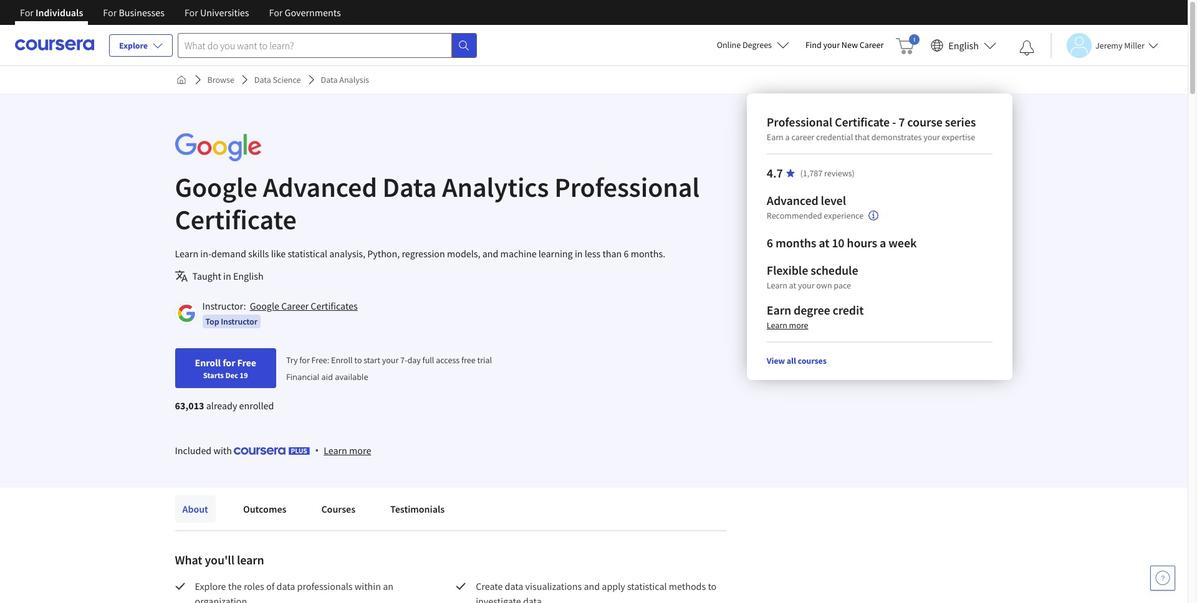 Task type: describe. For each thing, give the bounding box(es) containing it.
taught
[[192, 270, 221, 283]]

data analysis link
[[316, 69, 374, 91]]

to inside create data visualizations and apply statistical methods to investigate data
[[708, 581, 717, 593]]

months
[[776, 235, 817, 251]]

models,
[[447, 248, 481, 260]]

for for individuals
[[20, 6, 34, 19]]

science
[[273, 74, 301, 85]]

instructor: google career certificates top instructor
[[202, 300, 358, 328]]

• learn more
[[315, 444, 371, 458]]

online degrees
[[717, 39, 772, 51]]

roles
[[244, 581, 264, 593]]

learn left the 'in-'
[[175, 248, 198, 260]]

1 horizontal spatial career
[[860, 39, 884, 51]]

coursera plus image
[[234, 448, 310, 455]]

english button
[[927, 25, 1002, 66]]

(1,787 reviews)
[[801, 168, 855, 179]]

free
[[462, 355, 476, 366]]

analytics
[[442, 170, 549, 205]]

visualizations
[[526, 581, 582, 593]]

10
[[832, 235, 845, 251]]

google inside google advanced data analytics professional certificate
[[175, 170, 258, 205]]

data down visualizations
[[523, 596, 542, 604]]

coursera image
[[15, 35, 94, 55]]

your inside try for free: enroll to start your 7-day full access free trial financial aid available
[[382, 355, 399, 366]]

find your new career link
[[800, 37, 890, 53]]

businesses
[[119, 6, 165, 19]]

learn in-demand skills like statistical analysis, python, regression models, and machine learning in less than 6 months.
[[175, 248, 666, 260]]

financial
[[286, 372, 320, 383]]

for individuals
[[20, 6, 83, 19]]

professional certificate - 7 course series earn a career credential that demonstrates your expertise
[[767, 114, 977, 143]]

career
[[792, 132, 815, 143]]

learn inside • learn more
[[324, 445, 347, 457]]

demonstrates
[[872, 132, 922, 143]]

professional inside professional certificate - 7 course series earn a career credential that demonstrates your expertise
[[767, 114, 833, 130]]

courses link
[[314, 496, 363, 523]]

what
[[175, 553, 202, 568]]

help center image
[[1156, 571, 1171, 586]]

0 vertical spatial at
[[819, 235, 830, 251]]

statistical for like
[[288, 248, 328, 260]]

1 horizontal spatial 6
[[767, 235, 774, 251]]

63,013
[[175, 400, 204, 412]]

explore for explore the roles of data professionals within an organization
[[195, 581, 226, 593]]

the
[[228, 581, 242, 593]]

english inside button
[[949, 39, 979, 51]]

jeremy
[[1096, 40, 1123, 51]]

63,013 already enrolled
[[175, 400, 274, 412]]

more inside earn degree credit learn more
[[790, 320, 809, 331]]

1 horizontal spatial a
[[880, 235, 887, 251]]

(1,787
[[801, 168, 823, 179]]

about link
[[175, 496, 216, 523]]

less
[[585, 248, 601, 260]]

enroll for free starts dec 19
[[195, 357, 256, 381]]

instructor
[[221, 316, 258, 328]]

explore button
[[109, 34, 173, 57]]

within
[[355, 581, 381, 593]]

an
[[383, 581, 394, 593]]

jeremy miller button
[[1051, 33, 1159, 58]]

learn inside earn degree credit learn more
[[767, 320, 788, 331]]

advanced level
[[767, 193, 847, 208]]

home image
[[176, 75, 186, 85]]

data analysis
[[321, 74, 369, 85]]

of
[[266, 581, 275, 593]]

pace
[[834, 280, 852, 291]]

and inside create data visualizations and apply statistical methods to investigate data
[[584, 581, 600, 593]]

level
[[821, 193, 847, 208]]

view all courses
[[767, 356, 827, 367]]

-
[[893, 114, 897, 130]]

aid
[[322, 372, 333, 383]]

degrees
[[743, 39, 772, 51]]

course
[[908, 114, 943, 130]]

for for try
[[300, 355, 310, 366]]

skills
[[248, 248, 269, 260]]

view all courses link
[[767, 356, 827, 367]]

recommended experience
[[767, 210, 864, 222]]

financial aid available button
[[286, 372, 369, 383]]

try for free: enroll to start your 7-day full access free trial financial aid available
[[286, 355, 492, 383]]

for for businesses
[[103, 6, 117, 19]]

browse link
[[202, 69, 239, 91]]

courses
[[798, 356, 827, 367]]

instructor:
[[202, 300, 246, 313]]

0 horizontal spatial in
[[223, 270, 231, 283]]

day
[[408, 355, 421, 366]]

with
[[214, 445, 232, 457]]

google image
[[175, 134, 261, 162]]

more inside • learn more
[[349, 445, 371, 457]]

organization
[[195, 596, 247, 604]]

dec
[[225, 371, 238, 381]]

for universities
[[185, 6, 249, 19]]

miller
[[1125, 40, 1145, 51]]

What do you want to learn? text field
[[178, 33, 452, 58]]

about
[[182, 503, 208, 516]]

your inside professional certificate - 7 course series earn a career credential that demonstrates your expertise
[[924, 132, 941, 143]]

create
[[476, 581, 503, 593]]

certificates
[[311, 300, 358, 313]]

google career certificates image
[[177, 304, 196, 323]]

investigate
[[476, 596, 521, 604]]

testimonials
[[391, 503, 445, 516]]

learn inside flexible schedule learn at your own pace
[[767, 280, 788, 291]]

outcomes
[[243, 503, 287, 516]]

for for universities
[[185, 6, 198, 19]]

a inside professional certificate - 7 course series earn a career credential that demonstrates your expertise
[[786, 132, 790, 143]]

credit
[[833, 303, 864, 318]]

4.7
[[767, 165, 783, 181]]

find
[[806, 39, 822, 51]]

certificate inside professional certificate - 7 course series earn a career credential that demonstrates your expertise
[[835, 114, 890, 130]]



Task type: locate. For each thing, give the bounding box(es) containing it.
1 vertical spatial a
[[880, 235, 887, 251]]

earn inside earn degree credit learn more
[[767, 303, 792, 318]]

data
[[277, 581, 295, 593], [505, 581, 524, 593], [523, 596, 542, 604]]

0 horizontal spatial to
[[355, 355, 362, 366]]

•
[[315, 444, 319, 458]]

1 horizontal spatial for
[[300, 355, 310, 366]]

google career certificates link
[[250, 300, 358, 313]]

learn up 'view'
[[767, 320, 788, 331]]

included
[[175, 445, 212, 457]]

outcomes link
[[236, 496, 294, 523]]

1 for from the left
[[20, 6, 34, 19]]

in left less
[[575, 248, 583, 260]]

hours
[[847, 235, 878, 251]]

try
[[286, 355, 298, 366]]

explore
[[119, 40, 148, 51], [195, 581, 226, 593]]

data right of
[[277, 581, 295, 593]]

0 horizontal spatial enroll
[[195, 357, 221, 369]]

1 vertical spatial in
[[223, 270, 231, 283]]

1 vertical spatial google
[[250, 300, 279, 313]]

earn left degree
[[767, 303, 792, 318]]

access
[[436, 355, 460, 366]]

0 horizontal spatial for
[[223, 357, 235, 369]]

1 horizontal spatial to
[[708, 581, 717, 593]]

statistical right apply
[[628, 581, 667, 593]]

you'll
[[205, 553, 235, 568]]

0 horizontal spatial statistical
[[288, 248, 328, 260]]

statistical right like
[[288, 248, 328, 260]]

3 for from the left
[[185, 6, 198, 19]]

1 horizontal spatial in
[[575, 248, 583, 260]]

experience
[[824, 210, 864, 222]]

professional
[[767, 114, 833, 130], [555, 170, 700, 205]]

a left career
[[786, 132, 790, 143]]

in right taught
[[223, 270, 231, 283]]

1 horizontal spatial data
[[321, 74, 338, 85]]

0 vertical spatial google
[[175, 170, 258, 205]]

for left governments
[[269, 6, 283, 19]]

at inside flexible schedule learn at your own pace
[[790, 280, 797, 291]]

2 earn from the top
[[767, 303, 792, 318]]

1 vertical spatial english
[[233, 270, 264, 283]]

testimonials link
[[383, 496, 452, 523]]

own
[[817, 280, 833, 291]]

and right 'models,' on the top of the page
[[483, 248, 499, 260]]

career right new
[[860, 39, 884, 51]]

1 vertical spatial certificate
[[175, 203, 297, 237]]

0 horizontal spatial career
[[281, 300, 309, 313]]

1 horizontal spatial statistical
[[628, 581, 667, 593]]

included with
[[175, 445, 234, 457]]

data science link
[[249, 69, 306, 91]]

0 vertical spatial to
[[355, 355, 362, 366]]

for up dec
[[223, 357, 235, 369]]

advanced inside google advanced data analytics professional certificate
[[263, 170, 377, 205]]

1 horizontal spatial more
[[790, 320, 809, 331]]

data inside google advanced data analytics professional certificate
[[383, 170, 437, 205]]

0 vertical spatial statistical
[[288, 248, 328, 260]]

for inside try for free: enroll to start your 7-day full access free trial financial aid available
[[300, 355, 310, 366]]

browse
[[207, 74, 234, 85]]

your inside flexible schedule learn at your own pace
[[799, 280, 815, 291]]

0 horizontal spatial a
[[786, 132, 790, 143]]

for inside enroll for free starts dec 19
[[223, 357, 235, 369]]

certificate up demand
[[175, 203, 297, 237]]

analysis,
[[330, 248, 366, 260]]

1 vertical spatial statistical
[[628, 581, 667, 593]]

0 vertical spatial career
[[860, 39, 884, 51]]

0 vertical spatial in
[[575, 248, 583, 260]]

learn more link for learn
[[324, 444, 371, 459]]

0 horizontal spatial professional
[[555, 170, 700, 205]]

0 vertical spatial more
[[790, 320, 809, 331]]

view
[[767, 356, 786, 367]]

0 horizontal spatial data
[[254, 74, 271, 85]]

1 earn from the top
[[767, 132, 784, 143]]

data inside explore the roles of data professionals within an organization
[[277, 581, 295, 593]]

4 for from the left
[[269, 6, 283, 19]]

data for data analysis
[[321, 74, 338, 85]]

jeremy miller
[[1096, 40, 1145, 51]]

your
[[824, 39, 840, 51], [924, 132, 941, 143], [799, 280, 815, 291], [382, 355, 399, 366]]

earn left career
[[767, 132, 784, 143]]

1 vertical spatial earn
[[767, 303, 792, 318]]

statistical inside create data visualizations and apply statistical methods to investigate data
[[628, 581, 667, 593]]

1 vertical spatial learn more link
[[324, 444, 371, 459]]

explore inside explore the roles of data professionals within an organization
[[195, 581, 226, 593]]

0 horizontal spatial and
[[483, 248, 499, 260]]

0 horizontal spatial more
[[349, 445, 371, 457]]

certificate up that
[[835, 114, 890, 130]]

data science
[[254, 74, 301, 85]]

to right methods
[[708, 581, 717, 593]]

show notifications image
[[1020, 41, 1035, 56]]

that
[[855, 132, 870, 143]]

explore the roles of data professionals within an organization
[[195, 581, 396, 604]]

google up instructor at bottom
[[250, 300, 279, 313]]

flexible schedule learn at your own pace
[[767, 263, 859, 291]]

to left "start"
[[355, 355, 362, 366]]

enroll inside try for free: enroll to start your 7-day full access free trial financial aid available
[[331, 355, 353, 366]]

to inside try for free: enroll to start your 7-day full access free trial financial aid available
[[355, 355, 362, 366]]

enroll inside enroll for free starts dec 19
[[195, 357, 221, 369]]

available
[[335, 372, 369, 383]]

google inside instructor: google career certificates top instructor
[[250, 300, 279, 313]]

trial
[[478, 355, 492, 366]]

at
[[819, 235, 830, 251], [790, 280, 797, 291]]

1 horizontal spatial professional
[[767, 114, 833, 130]]

information about difficulty level pre-requisites. image
[[869, 211, 879, 221]]

shopping cart: 1 item image
[[897, 34, 920, 54]]

6 left months on the top
[[767, 235, 774, 251]]

1 vertical spatial and
[[584, 581, 600, 593]]

learn more link down degree
[[767, 320, 809, 331]]

0 vertical spatial professional
[[767, 114, 833, 130]]

1 horizontal spatial and
[[584, 581, 600, 593]]

1 horizontal spatial explore
[[195, 581, 226, 593]]

week
[[889, 235, 917, 251]]

english down skills
[[233, 270, 264, 283]]

taught in english
[[192, 270, 264, 283]]

english
[[949, 39, 979, 51], [233, 270, 264, 283]]

for businesses
[[103, 6, 165, 19]]

0 vertical spatial learn more link
[[767, 320, 809, 331]]

machine
[[501, 248, 537, 260]]

0 horizontal spatial learn more link
[[324, 444, 371, 459]]

1 vertical spatial at
[[790, 280, 797, 291]]

top
[[206, 316, 219, 328]]

your left own on the top right of page
[[799, 280, 815, 291]]

for left businesses
[[103, 6, 117, 19]]

0 vertical spatial certificate
[[835, 114, 890, 130]]

more down degree
[[790, 320, 809, 331]]

governments
[[285, 6, 341, 19]]

1 horizontal spatial certificate
[[835, 114, 890, 130]]

1 vertical spatial career
[[281, 300, 309, 313]]

learn down flexible
[[767, 280, 788, 291]]

banner navigation
[[10, 0, 351, 34]]

explore for explore
[[119, 40, 148, 51]]

flexible
[[767, 263, 809, 278]]

at down flexible
[[790, 280, 797, 291]]

0 vertical spatial english
[[949, 39, 979, 51]]

explore inside dropdown button
[[119, 40, 148, 51]]

explore up organization
[[195, 581, 226, 593]]

learn more link for degree
[[767, 320, 809, 331]]

data
[[254, 74, 271, 85], [321, 74, 338, 85], [383, 170, 437, 205]]

0 vertical spatial a
[[786, 132, 790, 143]]

professional inside google advanced data analytics professional certificate
[[555, 170, 700, 205]]

19
[[240, 371, 248, 381]]

english right shopping cart: 1 item 'icon'
[[949, 39, 979, 51]]

to
[[355, 355, 362, 366], [708, 581, 717, 593]]

your left 7-
[[382, 355, 399, 366]]

certificate inside google advanced data analytics professional certificate
[[175, 203, 297, 237]]

1 horizontal spatial at
[[819, 235, 830, 251]]

free
[[237, 357, 256, 369]]

already
[[206, 400, 237, 412]]

data up investigate
[[505, 581, 524, 593]]

for
[[20, 6, 34, 19], [103, 6, 117, 19], [185, 6, 198, 19], [269, 6, 283, 19]]

in-
[[200, 248, 212, 260]]

what you'll learn
[[175, 553, 264, 568]]

for for enroll
[[223, 357, 235, 369]]

0 horizontal spatial at
[[790, 280, 797, 291]]

2 for from the left
[[103, 6, 117, 19]]

learn more link right the •
[[324, 444, 371, 459]]

series
[[946, 114, 977, 130]]

1 vertical spatial explore
[[195, 581, 226, 593]]

for for governments
[[269, 6, 283, 19]]

all
[[787, 356, 797, 367]]

and left apply
[[584, 581, 600, 593]]

earn
[[767, 132, 784, 143], [767, 303, 792, 318]]

learn right the •
[[324, 445, 347, 457]]

0 vertical spatial earn
[[767, 132, 784, 143]]

individuals
[[36, 6, 83, 19]]

at left 10
[[819, 235, 830, 251]]

a
[[786, 132, 790, 143], [880, 235, 887, 251]]

start
[[364, 355, 381, 366]]

None search field
[[178, 33, 477, 58]]

more right the •
[[349, 445, 371, 457]]

a left week
[[880, 235, 887, 251]]

for right the try
[[300, 355, 310, 366]]

career left the certificates at the left of page
[[281, 300, 309, 313]]

statistical for apply
[[628, 581, 667, 593]]

6 right than
[[624, 248, 629, 260]]

1 vertical spatial to
[[708, 581, 717, 593]]

7-
[[401, 355, 408, 366]]

2 horizontal spatial data
[[383, 170, 437, 205]]

courses
[[322, 503, 356, 516]]

new
[[842, 39, 858, 51]]

for governments
[[269, 6, 341, 19]]

1 horizontal spatial advanced
[[767, 193, 819, 208]]

explore down for businesses
[[119, 40, 148, 51]]

enrolled
[[239, 400, 274, 412]]

0 horizontal spatial english
[[233, 270, 264, 283]]

for left the "universities"
[[185, 6, 198, 19]]

learn
[[237, 553, 264, 568]]

online degrees button
[[707, 31, 800, 59]]

your down course
[[924, 132, 941, 143]]

google down 'google' image
[[175, 170, 258, 205]]

apply
[[602, 581, 626, 593]]

google
[[175, 170, 258, 205], [250, 300, 279, 313]]

1 horizontal spatial enroll
[[331, 355, 353, 366]]

for left individuals
[[20, 6, 34, 19]]

career inside instructor: google career certificates top instructor
[[281, 300, 309, 313]]

enroll up starts
[[195, 357, 221, 369]]

your right find
[[824, 39, 840, 51]]

0 horizontal spatial certificate
[[175, 203, 297, 237]]

methods
[[669, 581, 706, 593]]

0 vertical spatial explore
[[119, 40, 148, 51]]

1 vertical spatial professional
[[555, 170, 700, 205]]

0 horizontal spatial 6
[[624, 248, 629, 260]]

learn more link
[[767, 320, 809, 331], [324, 444, 371, 459]]

full
[[423, 355, 434, 366]]

0 horizontal spatial explore
[[119, 40, 148, 51]]

data for data science
[[254, 74, 271, 85]]

universities
[[200, 6, 249, 19]]

schedule
[[811, 263, 859, 278]]

professionals
[[297, 581, 353, 593]]

earn inside professional certificate - 7 course series earn a career credential that demonstrates your expertise
[[767, 132, 784, 143]]

1 horizontal spatial english
[[949, 39, 979, 51]]

1 vertical spatial more
[[349, 445, 371, 457]]

enroll up the available at the left bottom
[[331, 355, 353, 366]]

in
[[575, 248, 583, 260], [223, 270, 231, 283]]

1 horizontal spatial learn more link
[[767, 320, 809, 331]]

0 vertical spatial and
[[483, 248, 499, 260]]

like
[[271, 248, 286, 260]]

0 horizontal spatial advanced
[[263, 170, 377, 205]]



Task type: vqa. For each thing, say whether or not it's contained in the screenshot.
Online Degrees popup button
yes



